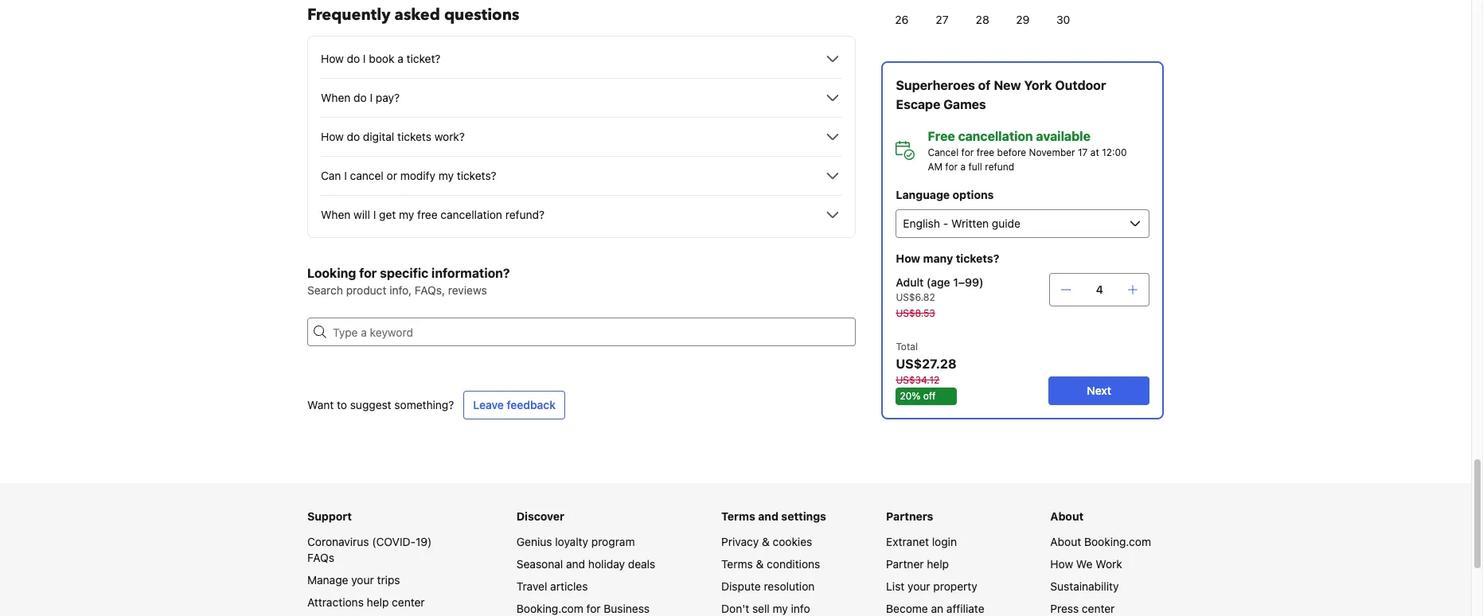 Task type: locate. For each thing, give the bounding box(es) containing it.
do inside dropdown button
[[347, 130, 360, 143]]

extranet login link
[[886, 535, 957, 549]]

when
[[321, 91, 351, 104], [321, 208, 351, 221]]

0 vertical spatial help
[[927, 557, 949, 571]]

my right get
[[399, 208, 414, 221]]

am
[[928, 161, 942, 173]]

how for how do i book a ticket?
[[321, 52, 344, 65]]

help down trips
[[367, 596, 389, 609]]

0 vertical spatial &
[[762, 535, 770, 549]]

when left pay?
[[321, 91, 351, 104]]

for up full
[[961, 147, 974, 158]]

0 vertical spatial about
[[1051, 510, 1084, 523]]

i left pay?
[[370, 91, 373, 104]]

free for cancellation
[[976, 147, 994, 158]]

center down sustainability
[[1082, 602, 1115, 615]]

get
[[379, 208, 396, 221]]

us$8.53
[[896, 307, 935, 319]]

1 vertical spatial help
[[367, 596, 389, 609]]

for up product on the top left of page
[[359, 266, 377, 280]]

2 terms from the top
[[721, 557, 753, 571]]

Type a keyword field
[[326, 318, 856, 346]]

0 horizontal spatial cancellation
[[441, 208, 502, 221]]

how for how do digital tickets work?
[[321, 130, 344, 143]]

do for book
[[347, 52, 360, 65]]

cancellation inside free cancellation available cancel for free before november 17 at 12:00 am for a full refund
[[958, 129, 1033, 143]]

17
[[1078, 147, 1088, 158]]

0 horizontal spatial help
[[367, 596, 389, 609]]

total
[[896, 341, 918, 353]]

1 horizontal spatial and
[[758, 510, 779, 523]]

how
[[321, 52, 344, 65], [321, 130, 344, 143], [896, 252, 920, 265], [1051, 557, 1073, 571]]

book
[[369, 52, 394, 65]]

terms down the privacy
[[721, 557, 753, 571]]

help for partner
[[927, 557, 949, 571]]

1 horizontal spatial cancellation
[[958, 129, 1033, 143]]

seasonal
[[517, 557, 563, 571]]

1 vertical spatial cancellation
[[441, 208, 502, 221]]

faqs
[[307, 551, 334, 565]]

12:00
[[1102, 147, 1127, 158]]

adult (age 1–99) us$6.82
[[896, 275, 983, 303]]

how down the frequently
[[321, 52, 344, 65]]

refund?
[[505, 208, 545, 221]]

how inside dropdown button
[[321, 130, 344, 143]]

language options
[[896, 188, 994, 201]]

0 horizontal spatial free
[[417, 208, 438, 221]]

29 November 2023 checkbox
[[1002, 4, 1043, 36]]

extranet
[[886, 535, 929, 549]]

1 about from the top
[[1051, 510, 1084, 523]]

settings
[[781, 510, 826, 523]]

0 vertical spatial do
[[347, 52, 360, 65]]

suggest
[[350, 398, 391, 412]]

29
[[1016, 13, 1029, 26]]

booking.com for business link
[[517, 602, 650, 615]]

list your property link
[[886, 580, 978, 593]]

how we work
[[1051, 557, 1122, 571]]

my
[[439, 169, 454, 182], [399, 208, 414, 221], [773, 602, 788, 615]]

us$6.82
[[896, 291, 935, 303]]

when inside "dropdown button"
[[321, 91, 351, 104]]

cancellation
[[958, 129, 1033, 143], [441, 208, 502, 221]]

tickets? down work?
[[457, 169, 497, 182]]

terms for terms and settings
[[721, 510, 755, 523]]

free
[[976, 147, 994, 158], [417, 208, 438, 221]]

press center link
[[1051, 602, 1115, 615]]

do left pay?
[[354, 91, 367, 104]]

2 about from the top
[[1051, 535, 1081, 549]]

cancellation up before
[[958, 129, 1033, 143]]

0 vertical spatial free
[[976, 147, 994, 158]]

about up about booking.com link
[[1051, 510, 1084, 523]]

center
[[392, 596, 425, 609], [1082, 602, 1115, 615]]

1 vertical spatial tickets?
[[956, 252, 999, 265]]

how up can
[[321, 130, 344, 143]]

(covid-
[[372, 535, 416, 549]]

something?
[[394, 398, 454, 412]]

0 vertical spatial a
[[398, 52, 404, 65]]

become an affiliate link
[[886, 602, 985, 615]]

and down genius loyalty program
[[566, 557, 585, 571]]

cancellation left refund?
[[441, 208, 502, 221]]

free inside dropdown button
[[417, 208, 438, 221]]

coronavirus
[[307, 535, 369, 549]]

0 horizontal spatial your
[[351, 573, 374, 587]]

program
[[591, 535, 635, 549]]

how inside dropdown button
[[321, 52, 344, 65]]

total us$27.28 us$34.12 20% off
[[896, 341, 956, 402]]

0 horizontal spatial booking.com
[[517, 602, 584, 615]]

1 when from the top
[[321, 91, 351, 104]]

do inside dropdown button
[[347, 52, 360, 65]]

free inside free cancellation available cancel for free before november 17 at 12:00 am for a full refund
[[976, 147, 994, 158]]

free up full
[[976, 147, 994, 158]]

0 vertical spatial tickets?
[[457, 169, 497, 182]]

0 horizontal spatial tickets?
[[457, 169, 497, 182]]

tickets? up 1–99)
[[956, 252, 999, 265]]

0 horizontal spatial a
[[398, 52, 404, 65]]

resolution
[[764, 580, 815, 593]]

center down trips
[[392, 596, 425, 609]]

can
[[321, 169, 341, 182]]

york
[[1024, 78, 1052, 92]]

available
[[1036, 129, 1090, 143]]

27
[[935, 13, 948, 26]]

a left full
[[960, 161, 965, 173]]

do inside "dropdown button"
[[354, 91, 367, 104]]

attractions help center
[[307, 596, 425, 609]]

help up list your property
[[927, 557, 949, 571]]

how up 'adult'
[[896, 252, 920, 265]]

2 vertical spatial my
[[773, 602, 788, 615]]

a right book
[[398, 52, 404, 65]]

my right modify
[[439, 169, 454, 182]]

your down partner help link
[[908, 580, 930, 593]]

0 vertical spatial and
[[758, 510, 779, 523]]

do left digital
[[347, 130, 360, 143]]

seasonal and holiday deals
[[517, 557, 655, 571]]

business
[[604, 602, 650, 615]]

1 vertical spatial when
[[321, 208, 351, 221]]

asked
[[395, 4, 440, 25]]

1 vertical spatial about
[[1051, 535, 1081, 549]]

0 vertical spatial cancellation
[[958, 129, 1033, 143]]

frequently
[[307, 4, 391, 25]]

and for holiday
[[566, 557, 585, 571]]

1 vertical spatial a
[[960, 161, 965, 173]]

work
[[1096, 557, 1122, 571]]

when do i pay? button
[[321, 88, 842, 107]]

2 when from the top
[[321, 208, 351, 221]]

about for about booking.com
[[1051, 535, 1081, 549]]

terms for terms & conditions
[[721, 557, 753, 571]]

holiday
[[588, 557, 625, 571]]

do left book
[[347, 52, 360, 65]]

when left will
[[321, 208, 351, 221]]

1 terms from the top
[[721, 510, 755, 523]]

deals
[[628, 557, 655, 571]]

0 vertical spatial booking.com
[[1084, 535, 1151, 549]]

when inside dropdown button
[[321, 208, 351, 221]]

for inside the looking for specific information? search product info, faqs, reviews
[[359, 266, 377, 280]]

for
[[961, 147, 974, 158], [945, 161, 958, 173], [359, 266, 377, 280], [587, 602, 601, 615]]

outdoor
[[1055, 78, 1106, 92]]

1 vertical spatial and
[[566, 557, 585, 571]]

dispute
[[721, 580, 761, 593]]

how do i book a ticket? button
[[321, 49, 842, 68]]

& down privacy & cookies
[[756, 557, 764, 571]]

& up terms & conditions "link"
[[762, 535, 770, 549]]

booking.com for business
[[517, 602, 650, 615]]

help for attractions
[[367, 596, 389, 609]]

tickets?
[[457, 169, 497, 182], [956, 252, 999, 265]]

about booking.com
[[1051, 535, 1151, 549]]

1 vertical spatial terms
[[721, 557, 753, 571]]

november
[[1029, 147, 1075, 158]]

booking.com up work
[[1084, 535, 1151, 549]]

0 horizontal spatial and
[[566, 557, 585, 571]]

1 horizontal spatial my
[[439, 169, 454, 182]]

booking.com down travel articles link
[[517, 602, 584, 615]]

your up attractions help center
[[351, 573, 374, 587]]

i
[[363, 52, 366, 65], [370, 91, 373, 104], [344, 169, 347, 182], [373, 208, 376, 221]]

& for privacy
[[762, 535, 770, 549]]

and up the privacy & cookies link
[[758, 510, 779, 523]]

1 vertical spatial do
[[354, 91, 367, 104]]

1 horizontal spatial a
[[960, 161, 965, 173]]

1 horizontal spatial free
[[976, 147, 994, 158]]

how do digital tickets work? button
[[321, 127, 842, 147]]

2 vertical spatial do
[[347, 130, 360, 143]]

1 vertical spatial free
[[417, 208, 438, 221]]

1 horizontal spatial booking.com
[[1084, 535, 1151, 549]]

terms up the privacy
[[721, 510, 755, 523]]

& for terms
[[756, 557, 764, 571]]

1 horizontal spatial tickets?
[[956, 252, 999, 265]]

adult
[[896, 275, 923, 289]]

leave
[[473, 398, 504, 412]]

0 vertical spatial terms
[[721, 510, 755, 523]]

28
[[975, 13, 989, 26]]

i inside "dropdown button"
[[370, 91, 373, 104]]

looking
[[307, 266, 356, 280]]

terms and settings
[[721, 510, 826, 523]]

about up we
[[1051, 535, 1081, 549]]

free right get
[[417, 208, 438, 221]]

1 horizontal spatial help
[[927, 557, 949, 571]]

cancel
[[350, 169, 384, 182]]

of
[[978, 78, 990, 92]]

0 vertical spatial when
[[321, 91, 351, 104]]

i right will
[[373, 208, 376, 221]]

how for how we work
[[1051, 557, 1073, 571]]

attractions help center link
[[307, 596, 425, 609]]

genius loyalty program
[[517, 535, 635, 549]]

how left we
[[1051, 557, 1073, 571]]

1 horizontal spatial your
[[908, 580, 930, 593]]

login
[[932, 535, 957, 549]]

i left book
[[363, 52, 366, 65]]

0 horizontal spatial my
[[399, 208, 414, 221]]

full
[[968, 161, 982, 173]]

your
[[351, 573, 374, 587], [908, 580, 930, 593]]

1 vertical spatial &
[[756, 557, 764, 571]]

my right the "sell"
[[773, 602, 788, 615]]

games
[[943, 97, 986, 111]]



Task type: vqa. For each thing, say whether or not it's contained in the screenshot.


Task type: describe. For each thing, give the bounding box(es) containing it.
support
[[307, 510, 352, 523]]

genius
[[517, 535, 552, 549]]

discover
[[517, 510, 565, 523]]

2 horizontal spatial my
[[773, 602, 788, 615]]

modify
[[400, 169, 436, 182]]

do for pay?
[[354, 91, 367, 104]]

genius loyalty program link
[[517, 535, 635, 549]]

when for when do i pay?
[[321, 91, 351, 104]]

us$34.12
[[896, 374, 939, 386]]

0 vertical spatial my
[[439, 169, 454, 182]]

i for get
[[373, 208, 376, 221]]

about booking.com link
[[1051, 535, 1151, 549]]

your for property
[[908, 580, 930, 593]]

how for how many tickets?
[[896, 252, 920, 265]]

when for when will i get my free cancellation refund?
[[321, 208, 351, 221]]

cookies
[[773, 535, 812, 549]]

extranet login
[[886, 535, 957, 549]]

i right can
[[344, 169, 347, 182]]

how do i book a ticket?
[[321, 52, 441, 65]]

when will i get my free cancellation refund?
[[321, 208, 545, 221]]

seasonal and holiday deals link
[[517, 557, 655, 571]]

your for trips
[[351, 573, 374, 587]]

4
[[1096, 283, 1103, 296]]

i for book
[[363, 52, 366, 65]]

sell
[[752, 602, 770, 615]]

press
[[1051, 602, 1079, 615]]

how do digital tickets work?
[[321, 130, 465, 143]]

us$27.28
[[896, 357, 956, 371]]

product
[[346, 283, 387, 297]]

27 November 2023 checkbox
[[922, 4, 962, 36]]

terms & conditions
[[721, 557, 820, 571]]

reviews
[[448, 283, 487, 297]]

specific
[[380, 266, 429, 280]]

how we work link
[[1051, 557, 1122, 571]]

30
[[1056, 13, 1070, 26]]

feedback
[[507, 398, 556, 412]]

28 November 2023 checkbox
[[962, 4, 1002, 36]]

26
[[895, 13, 908, 26]]

want to suggest something?
[[307, 398, 454, 412]]

list
[[886, 580, 905, 593]]

about for about
[[1051, 510, 1084, 523]]

0 horizontal spatial center
[[392, 596, 425, 609]]

articles
[[550, 580, 588, 593]]

for right am
[[945, 161, 958, 173]]

dispute resolution link
[[721, 580, 815, 593]]

or
[[387, 169, 397, 182]]

privacy & cookies
[[721, 535, 812, 549]]

sustainability link
[[1051, 580, 1119, 593]]

info,
[[390, 283, 412, 297]]

leave feedback
[[473, 398, 556, 412]]

26 November 2023 checkbox
[[881, 4, 922, 36]]

30 November 2023 checkbox
[[1043, 4, 1083, 36]]

1 vertical spatial my
[[399, 208, 414, 221]]

cancellation inside dropdown button
[[441, 208, 502, 221]]

manage your trips
[[307, 573, 400, 587]]

will
[[354, 208, 370, 221]]

off
[[923, 390, 936, 402]]

partner help
[[886, 557, 949, 571]]

tickets? inside dropdown button
[[457, 169, 497, 182]]

a inside free cancellation available cancel for free before november 17 at 12:00 am for a full refund
[[960, 161, 965, 173]]

manage
[[307, 573, 348, 587]]

press center
[[1051, 602, 1115, 615]]

leave feedback button
[[464, 391, 565, 420]]

digital
[[363, 130, 394, 143]]

tickets
[[397, 130, 431, 143]]

pay?
[[376, 91, 400, 104]]

escape
[[896, 97, 940, 111]]

travel articles
[[517, 580, 588, 593]]

for left business
[[587, 602, 601, 615]]

free cancellation available cancel for free before november 17 at 12:00 am for a full refund
[[928, 129, 1127, 173]]

info
[[791, 602, 810, 615]]

an
[[931, 602, 944, 615]]

frequently asked questions
[[307, 4, 520, 25]]

20%
[[900, 390, 920, 402]]

i for pay?
[[370, 91, 373, 104]]

want
[[307, 398, 334, 412]]

new
[[994, 78, 1021, 92]]

1 vertical spatial booking.com
[[517, 602, 584, 615]]

can i cancel or modify my tickets?
[[321, 169, 497, 182]]

can i cancel or modify my tickets? button
[[321, 166, 842, 186]]

privacy & cookies link
[[721, 535, 812, 549]]

do for tickets
[[347, 130, 360, 143]]

language
[[896, 188, 950, 201]]

become
[[886, 602, 928, 615]]

faqs,
[[415, 283, 445, 297]]

free for will
[[417, 208, 438, 221]]

superheroes
[[896, 78, 975, 92]]

we
[[1076, 557, 1093, 571]]

travel articles link
[[517, 580, 588, 593]]

list your property
[[886, 580, 978, 593]]

free
[[928, 129, 955, 143]]

sustainability
[[1051, 580, 1119, 593]]

don't sell my info
[[721, 602, 810, 615]]

(age
[[926, 275, 950, 289]]

1 horizontal spatial center
[[1082, 602, 1115, 615]]

1–99)
[[953, 275, 983, 289]]

conditions
[[767, 557, 820, 571]]

before
[[997, 147, 1026, 158]]

and for settings
[[758, 510, 779, 523]]

when will i get my free cancellation refund? button
[[321, 205, 842, 225]]

a inside dropdown button
[[398, 52, 404, 65]]

at
[[1090, 147, 1099, 158]]

coronavirus (covid-19) faqs
[[307, 535, 432, 565]]



